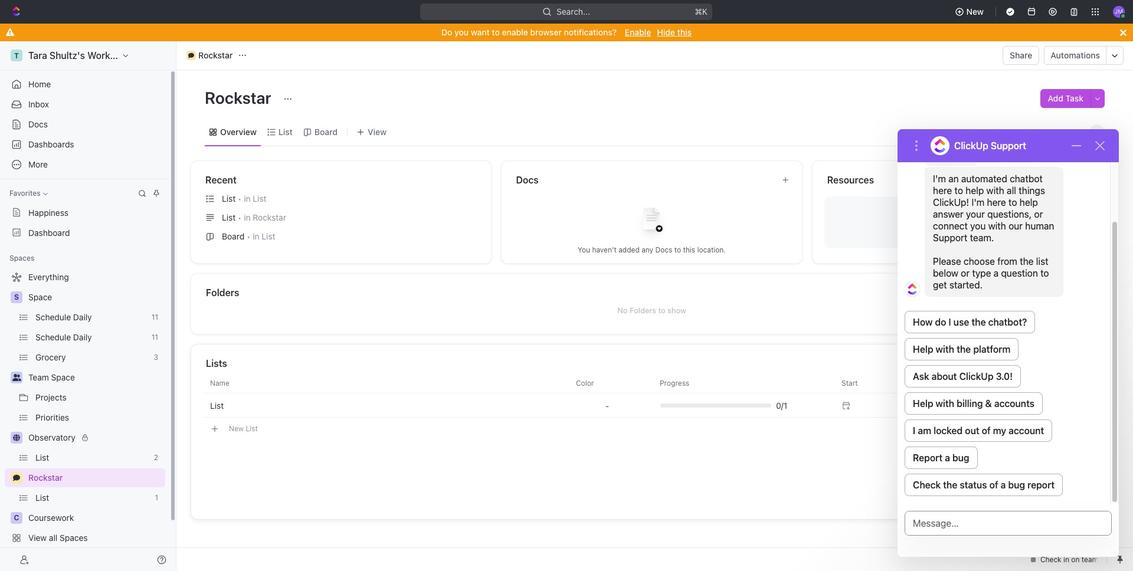 Task type: describe. For each thing, give the bounding box(es) containing it.
drop
[[927, 218, 944, 227]]

share button
[[1003, 46, 1040, 65]]

recent
[[205, 175, 237, 185]]

you
[[578, 245, 590, 254]]

here
[[963, 218, 979, 227]]

overview link
[[218, 124, 257, 140]]

enable
[[502, 27, 528, 37]]

coursework
[[28, 513, 74, 523]]

list • in list
[[222, 194, 267, 204]]

workspace
[[87, 50, 136, 61]]

list link left board link
[[276, 124, 293, 140]]

automations
[[1051, 50, 1100, 60]]

overview
[[220, 127, 257, 137]]

list link down name "button"
[[203, 394, 569, 417]]

start button
[[835, 374, 912, 393]]

1 vertical spatial this
[[683, 245, 696, 254]]

rockstar right comment image
[[198, 50, 233, 60]]

projects link
[[35, 388, 163, 407]]

everything
[[28, 272, 69, 282]]

favorites button
[[5, 187, 52, 201]]

tree inside sidebar navigation
[[5, 268, 165, 568]]

no
[[618, 306, 628, 315]]

view button
[[352, 118, 391, 146]]

board for board • in list
[[222, 231, 245, 241]]

space link
[[28, 288, 163, 307]]

color button
[[569, 374, 646, 393]]

dashboards link
[[5, 135, 165, 154]]

home link
[[5, 75, 165, 94]]

2 vertical spatial docs
[[656, 245, 673, 254]]

1 vertical spatial docs
[[516, 175, 539, 185]]

do you want to enable browser notifications? enable hide this
[[442, 27, 692, 37]]

1
[[155, 494, 158, 502]]

view all spaces link
[[5, 529, 163, 548]]

lists button
[[205, 357, 1099, 371]]

shultz's
[[50, 50, 85, 61]]

0 vertical spatial this
[[678, 27, 692, 37]]

attach
[[990, 218, 1013, 227]]

start
[[842, 379, 858, 388]]

search...
[[557, 6, 591, 17]]

observatory
[[28, 433, 75, 443]]

browser
[[530, 27, 562, 37]]

to left show
[[659, 306, 666, 315]]

everything link
[[5, 268, 163, 287]]

files
[[946, 218, 961, 227]]

haven't
[[592, 245, 617, 254]]

• for list • in list
[[238, 194, 242, 203]]

• for board • in list
[[247, 232, 250, 241]]

enable
[[625, 27, 651, 37]]

location.
[[698, 245, 726, 254]]

to right want
[[492, 27, 500, 37]]

new list button
[[203, 419, 1103, 439]]

1 vertical spatial rockstar link
[[28, 469, 163, 488]]

progress button
[[653, 374, 828, 393]]

11 for 2nd the schedule daily link from the bottom
[[152, 313, 158, 322]]

you haven't added any docs to this location.
[[578, 245, 726, 254]]

priorities link
[[35, 409, 163, 427]]

notifications?
[[564, 27, 617, 37]]

do
[[442, 27, 452, 37]]

space inside 'link'
[[28, 292, 52, 302]]

rockstar up board • in list
[[253, 213, 286, 223]]

in for board • in list
[[253, 231, 260, 241]]

comment image
[[13, 475, 20, 482]]

resources
[[828, 175, 874, 185]]

no most used docs image
[[628, 198, 676, 245]]

0/1
[[776, 401, 788, 411]]

new button
[[950, 2, 991, 21]]

favorites
[[9, 189, 41, 198]]

more button
[[5, 155, 165, 174]]

s
[[14, 293, 19, 302]]

priorities
[[35, 413, 69, 423]]

dashboards
[[28, 139, 74, 149]]

added
[[619, 245, 640, 254]]

drop files here to attach
[[927, 218, 1013, 227]]

jm button
[[1110, 2, 1129, 21]]

board link
[[312, 124, 338, 140]]

3
[[154, 353, 158, 362]]

1 horizontal spatial folders
[[630, 306, 656, 315]]

automations button
[[1045, 47, 1106, 64]]

resources button
[[827, 173, 1083, 187]]

rockstar up overview
[[205, 88, 275, 107]]

add
[[1048, 93, 1064, 103]]

sidebar navigation
[[0, 41, 179, 572]]

team space link
[[28, 368, 163, 387]]

• for list • in rockstar
[[238, 213, 242, 222]]

daily for first the schedule daily link from the bottom
[[73, 332, 92, 342]]

jm
[[1115, 8, 1124, 15]]

share
[[1010, 50, 1033, 60]]

view button
[[352, 124, 391, 140]]



Task type: vqa. For each thing, say whether or not it's contained in the screenshot.


Task type: locate. For each thing, give the bounding box(es) containing it.
tree containing everything
[[5, 268, 165, 568]]

• up list • in rockstar
[[238, 194, 242, 203]]

0 vertical spatial board
[[315, 127, 338, 137]]

this right hide
[[678, 27, 692, 37]]

1 vertical spatial •
[[238, 213, 242, 222]]

user group image
[[12, 374, 21, 381]]

0 vertical spatial schedule daily link
[[35, 308, 147, 327]]

1 schedule from the top
[[35, 312, 71, 322]]

new for new list
[[229, 424, 244, 433]]

2 schedule daily link from the top
[[35, 328, 147, 347]]

folders inside 'button'
[[206, 288, 239, 298]]

folders
[[206, 288, 239, 298], [630, 306, 656, 315]]

to
[[492, 27, 500, 37], [981, 218, 988, 227], [675, 245, 681, 254], [659, 306, 666, 315]]

1 vertical spatial schedule
[[35, 332, 71, 342]]

11 for first the schedule daily link from the bottom
[[152, 333, 158, 342]]

0 vertical spatial new
[[967, 6, 984, 17]]

globe image
[[13, 435, 20, 442]]

board
[[315, 127, 338, 137], [222, 231, 245, 241]]

new inside "button"
[[967, 6, 984, 17]]

0 horizontal spatial folders
[[206, 288, 239, 298]]

dropdown menu image
[[606, 401, 609, 411]]

0 vertical spatial docs
[[28, 119, 48, 129]]

view
[[368, 127, 387, 137], [28, 533, 47, 543]]

view for view all spaces
[[28, 533, 47, 543]]

this left location.
[[683, 245, 696, 254]]

lists
[[206, 358, 227, 369]]

inbox
[[28, 99, 49, 109]]

1 vertical spatial folders
[[630, 306, 656, 315]]

1 horizontal spatial view
[[368, 127, 387, 137]]

list inside button
[[246, 424, 258, 433]]

docs
[[28, 119, 48, 129], [516, 175, 539, 185], [656, 245, 673, 254]]

hide
[[657, 27, 675, 37]]

2 horizontal spatial docs
[[656, 245, 673, 254]]

1 11 from the top
[[152, 313, 158, 322]]

• down list • in rockstar
[[247, 232, 250, 241]]

1 schedule daily link from the top
[[35, 308, 147, 327]]

in for list • in list
[[244, 194, 251, 204]]

daily for 2nd the schedule daily link from the bottom
[[73, 312, 92, 322]]

board down list • in rockstar
[[222, 231, 245, 241]]

1 vertical spatial space
[[51, 373, 75, 383]]

end button
[[912, 374, 965, 393]]

in
[[244, 194, 251, 204], [244, 213, 251, 223], [253, 231, 260, 241]]

new inside button
[[229, 424, 244, 433]]

folders button
[[205, 286, 1083, 300]]

•
[[238, 194, 242, 203], [238, 213, 242, 222], [247, 232, 250, 241]]

0 vertical spatial schedule
[[35, 312, 71, 322]]

2 schedule from the top
[[35, 332, 71, 342]]

task
[[1066, 93, 1084, 103]]

0 vertical spatial rockstar link
[[184, 48, 236, 63]]

in down list • in rockstar
[[253, 231, 260, 241]]

2 vertical spatial in
[[253, 231, 260, 241]]

name
[[210, 379, 230, 388]]

tara shultz's workspace
[[28, 50, 136, 61]]

0 horizontal spatial spaces
[[9, 254, 34, 263]]

1 daily from the top
[[73, 312, 92, 322]]

rockstar link
[[184, 48, 236, 63], [28, 469, 163, 488]]

view inside button
[[368, 127, 387, 137]]

observatory link
[[28, 429, 163, 448]]

daily up grocery link
[[73, 332, 92, 342]]

1 vertical spatial 11
[[152, 333, 158, 342]]

new list
[[229, 424, 258, 433]]

board for board
[[315, 127, 338, 137]]

1 vertical spatial spaces
[[60, 533, 88, 543]]

1 vertical spatial schedule daily
[[35, 332, 92, 342]]

dashboard
[[28, 228, 70, 238]]

⌘k
[[695, 6, 708, 17]]

more
[[28, 159, 48, 169]]

1 vertical spatial board
[[222, 231, 245, 241]]

spaces
[[9, 254, 34, 263], [60, 533, 88, 543]]

1 horizontal spatial spaces
[[60, 533, 88, 543]]

coursework, , element
[[11, 512, 22, 524]]

docs inside docs link
[[28, 119, 48, 129]]

new for new
[[967, 6, 984, 17]]

2 vertical spatial •
[[247, 232, 250, 241]]

spaces up everything
[[9, 254, 34, 263]]

• inside board • in list
[[247, 232, 250, 241]]

11
[[152, 313, 158, 322], [152, 333, 158, 342]]

0 vertical spatial 11
[[152, 313, 158, 322]]

home
[[28, 79, 51, 89]]

• inside list • in rockstar
[[238, 213, 242, 222]]

1 horizontal spatial rockstar link
[[184, 48, 236, 63]]

schedule daily
[[35, 312, 92, 322], [35, 332, 92, 342]]

0 horizontal spatial new
[[229, 424, 244, 433]]

you
[[455, 27, 469, 37]]

0 horizontal spatial rockstar link
[[28, 469, 163, 488]]

priority
[[972, 379, 996, 388]]

docs link
[[5, 115, 165, 134]]

0 vertical spatial •
[[238, 194, 242, 203]]

schedule daily down 'space' 'link' on the left of the page
[[35, 312, 92, 322]]

1 vertical spatial daily
[[73, 332, 92, 342]]

0 vertical spatial schedule daily
[[35, 312, 92, 322]]

t
[[14, 51, 19, 60]]

space up projects
[[51, 373, 75, 383]]

no folders to show
[[618, 306, 687, 315]]

0 vertical spatial in
[[244, 194, 251, 204]]

view left all
[[28, 533, 47, 543]]

jeremy miller's workspace, , element
[[11, 50, 22, 61]]

any
[[642, 245, 654, 254]]

1 horizontal spatial board
[[315, 127, 338, 137]]

view right board link
[[368, 127, 387, 137]]

schedule daily link down 'space' 'link' on the left of the page
[[35, 308, 147, 327]]

list • in rockstar
[[222, 213, 286, 223]]

end
[[919, 379, 931, 388]]

dashboard link
[[5, 223, 165, 242]]

schedule daily link up grocery link
[[35, 328, 147, 347]]

1 horizontal spatial new
[[967, 6, 984, 17]]

space down everything
[[28, 292, 52, 302]]

team
[[28, 373, 49, 383]]

1 vertical spatial view
[[28, 533, 47, 543]]

view inside sidebar navigation
[[28, 533, 47, 543]]

daily down 'space' 'link' on the left of the page
[[73, 312, 92, 322]]

this
[[678, 27, 692, 37], [683, 245, 696, 254]]

inbox link
[[5, 95, 165, 114]]

spaces right all
[[60, 533, 88, 543]]

grocery
[[35, 352, 66, 363]]

1 vertical spatial new
[[229, 424, 244, 433]]

to right the any
[[675, 245, 681, 254]]

1 vertical spatial schedule daily link
[[35, 328, 147, 347]]

in up list • in rockstar
[[244, 194, 251, 204]]

2 daily from the top
[[73, 332, 92, 342]]

list link up the coursework link
[[35, 489, 150, 508]]

want
[[471, 27, 490, 37]]

tree
[[5, 268, 165, 568]]

space
[[28, 292, 52, 302], [51, 373, 75, 383]]

1 horizontal spatial docs
[[516, 175, 539, 185]]

coursework link
[[28, 509, 163, 528]]

view all spaces
[[28, 533, 88, 543]]

0 horizontal spatial board
[[222, 231, 245, 241]]

schedule daily link
[[35, 308, 147, 327], [35, 328, 147, 347]]

show
[[668, 306, 687, 315]]

rockstar right comment icon
[[28, 473, 63, 483]]

0 vertical spatial view
[[368, 127, 387, 137]]

2
[[154, 453, 158, 462]]

schedule daily for first the schedule daily link from the bottom
[[35, 332, 92, 342]]

all
[[49, 533, 57, 543]]

add task button
[[1041, 89, 1091, 108]]

board left view dropdown button
[[315, 127, 338, 137]]

0 vertical spatial spaces
[[9, 254, 34, 263]]

happiness link
[[5, 203, 165, 222]]

list link
[[276, 124, 293, 140], [203, 394, 569, 417], [35, 449, 149, 468], [35, 489, 150, 508]]

rockstar inside sidebar navigation
[[28, 473, 63, 483]]

progress
[[660, 379, 690, 388]]

daily
[[73, 312, 92, 322], [73, 332, 92, 342]]

tara
[[28, 50, 47, 61]]

grocery link
[[35, 348, 149, 367]]

team space
[[28, 373, 75, 383]]

1 vertical spatial in
[[244, 213, 251, 223]]

schedule daily up 'grocery'
[[35, 332, 92, 342]]

color
[[576, 379, 594, 388]]

• inside list • in list
[[238, 194, 242, 203]]

1 schedule daily from the top
[[35, 312, 92, 322]]

0 vertical spatial space
[[28, 292, 52, 302]]

priority button
[[965, 374, 1021, 393]]

comment image
[[188, 53, 194, 58]]

board • in list
[[222, 231, 275, 241]]

happiness
[[28, 208, 68, 218]]

to right here
[[981, 218, 988, 227]]

view for view
[[368, 127, 387, 137]]

c
[[14, 514, 19, 522]]

0 vertical spatial folders
[[206, 288, 239, 298]]

in up board • in list
[[244, 213, 251, 223]]

schedule for 2nd the schedule daily link from the bottom
[[35, 312, 71, 322]]

0 horizontal spatial view
[[28, 533, 47, 543]]

in for list • in rockstar
[[244, 213, 251, 223]]

list
[[279, 127, 293, 137], [222, 194, 236, 204], [253, 194, 267, 204], [222, 213, 236, 223], [262, 231, 275, 241], [210, 401, 224, 411], [246, 424, 258, 433], [35, 453, 49, 463], [35, 493, 49, 503]]

add task
[[1048, 93, 1084, 103]]

schedule daily for 2nd the schedule daily link from the bottom
[[35, 312, 92, 322]]

0 vertical spatial daily
[[73, 312, 92, 322]]

schedule for first the schedule daily link from the bottom
[[35, 332, 71, 342]]

list link down observatory 'link'
[[35, 449, 149, 468]]

2 schedule daily from the top
[[35, 332, 92, 342]]

0 horizontal spatial docs
[[28, 119, 48, 129]]

name button
[[203, 374, 569, 393]]

space, , element
[[11, 292, 22, 303]]

• down list • in list
[[238, 213, 242, 222]]

schedule
[[35, 312, 71, 322], [35, 332, 71, 342]]

2 11 from the top
[[152, 333, 158, 342]]



